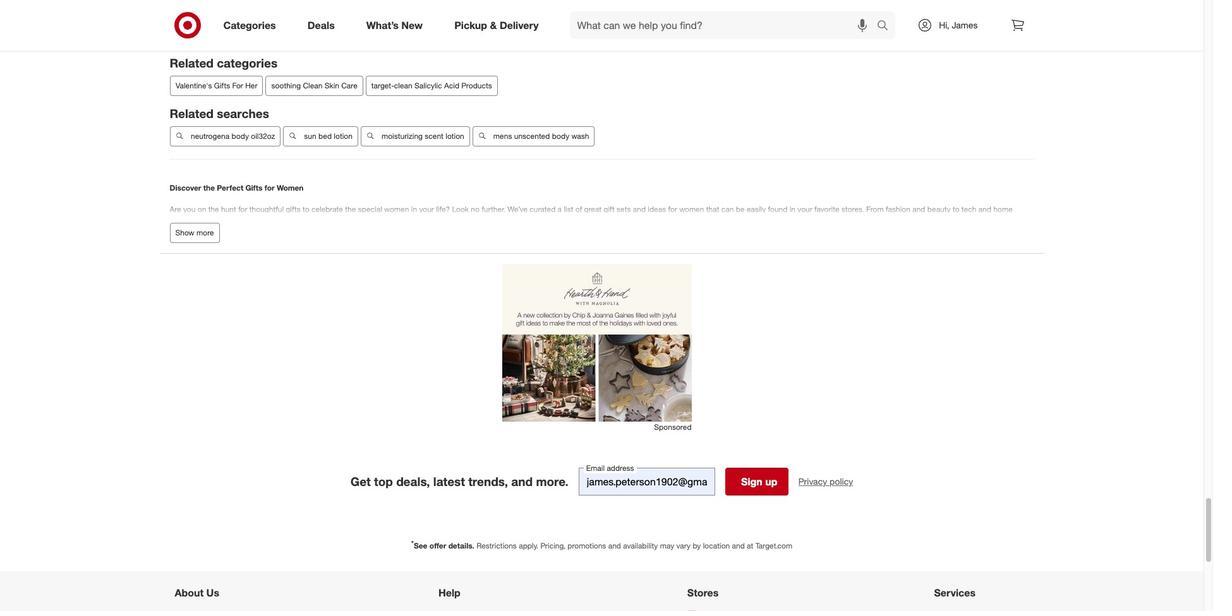 Task type: describe. For each thing, give the bounding box(es) containing it.
deals,
[[396, 475, 430, 489]]

gift
[[604, 205, 615, 214]]

mens unscented body wash
[[493, 131, 589, 141]]

1 body from the left
[[231, 131, 249, 141]]

a
[[558, 205, 562, 214]]

gifts
[[286, 205, 301, 214]]

searches
[[217, 106, 269, 121]]

new
[[402, 19, 423, 31]]

categories link
[[213, 11, 292, 39]]

what's new
[[366, 19, 423, 31]]

policy
[[830, 477, 853, 487]]

oil32oz
[[251, 131, 275, 141]]

women
[[277, 183, 304, 193]]

further.
[[482, 205, 506, 214]]

latest
[[433, 475, 465, 489]]

*
[[411, 540, 414, 547]]

pickup & delivery
[[455, 19, 539, 31]]

1 in from the left
[[411, 205, 417, 214]]

list
[[564, 205, 574, 214]]

see
[[414, 542, 428, 551]]

and left beauty
[[913, 205, 926, 214]]

decor,
[[170, 216, 191, 225]]

valentine's gifts for her
[[175, 81, 257, 90]]

we've
[[193, 216, 212, 225]]

us
[[206, 587, 219, 600]]

sun
[[304, 131, 316, 141]]

lotion for sun bed lotion
[[334, 131, 352, 141]]

got
[[214, 216, 225, 225]]

are you on the hunt for thoughtful gifts to celebrate the special women in your life? look no further. we've curated a list of great gift sets and ideas for women that can be easily found in your favorite stores. from fashion and beauty to tech and home decor, we've got you covered.
[[170, 205, 1013, 225]]

details.
[[448, 542, 475, 551]]

and right "sets"
[[633, 205, 646, 214]]

2 to from the left
[[953, 205, 960, 214]]

lotion for moisturizing scent lotion
[[445, 131, 464, 141]]

easily
[[747, 205, 766, 214]]

beauty
[[928, 205, 951, 214]]

hi,
[[939, 20, 950, 30]]

soothing clean skin care
[[271, 81, 357, 90]]

and left at
[[732, 542, 745, 551]]

thoughtful
[[250, 205, 284, 214]]

categories
[[217, 56, 278, 70]]

target.com
[[756, 542, 793, 551]]

pickup
[[455, 19, 487, 31]]

privacy
[[799, 477, 827, 487]]

1 to from the left
[[303, 205, 309, 214]]

of
[[576, 205, 582, 214]]

covered.
[[241, 216, 270, 225]]

get
[[351, 475, 371, 489]]

at
[[747, 542, 754, 551]]

promotions
[[568, 542, 606, 551]]

sun bed lotion link
[[283, 126, 358, 147]]

sets
[[617, 205, 631, 214]]

&
[[490, 19, 497, 31]]

mens
[[493, 131, 512, 141]]

apply.
[[519, 542, 539, 551]]

2 women from the left
[[679, 205, 704, 214]]

related searches
[[170, 106, 269, 121]]

top
[[374, 475, 393, 489]]

target-
[[371, 81, 394, 90]]

favorite
[[815, 205, 840, 214]]

the left special
[[345, 205, 356, 214]]

celebrate
[[312, 205, 343, 214]]

sign
[[741, 476, 763, 489]]

help
[[439, 587, 461, 600]]

offer
[[430, 542, 446, 551]]

soothing
[[271, 81, 301, 90]]

the right on
[[208, 205, 219, 214]]

can
[[722, 205, 734, 214]]

0 horizontal spatial you
[[183, 205, 196, 214]]

james
[[952, 20, 978, 30]]

show
[[175, 228, 194, 238]]

and right tech
[[979, 205, 992, 214]]

about us
[[175, 587, 219, 600]]

related categories
[[170, 56, 278, 70]]

1 vertical spatial gifts
[[246, 183, 263, 193]]

scent
[[425, 131, 443, 141]]

search
[[872, 20, 902, 33]]

valentine's gifts for her link
[[170, 76, 263, 96]]

unscented
[[514, 131, 550, 141]]

what's new link
[[356, 11, 439, 39]]

target-clean salicylic acid products
[[371, 81, 492, 90]]

location
[[703, 542, 730, 551]]

neutrogena
[[191, 131, 229, 141]]

stores.
[[842, 205, 864, 214]]

the left perfect on the left
[[203, 183, 215, 193]]



Task type: locate. For each thing, give the bounding box(es) containing it.
look
[[452, 205, 469, 214]]

0 horizontal spatial to
[[303, 205, 309, 214]]

lotion right bed
[[334, 131, 352, 141]]

0 horizontal spatial lotion
[[334, 131, 352, 141]]

search button
[[872, 11, 902, 42]]

related for related categories
[[170, 56, 214, 70]]

0 horizontal spatial women
[[384, 205, 409, 214]]

valentine's
[[175, 81, 212, 90]]

target-clean salicylic acid products link
[[365, 76, 498, 96]]

be
[[736, 205, 745, 214]]

2 body from the left
[[552, 131, 569, 141]]

gifts right perfect on the left
[[246, 183, 263, 193]]

for left women
[[265, 183, 275, 193]]

special
[[358, 205, 382, 214]]

What can we help you find? suggestions appear below search field
[[570, 11, 881, 39]]

bed
[[318, 131, 331, 141]]

women right special
[[384, 205, 409, 214]]

by
[[693, 542, 701, 551]]

in right the found
[[790, 205, 796, 214]]

advertisement region
[[502, 264, 692, 422]]

sign up
[[741, 476, 778, 489]]

2 in from the left
[[790, 205, 796, 214]]

great
[[584, 205, 602, 214]]

vary
[[677, 542, 691, 551]]

we've
[[508, 205, 528, 214]]

that
[[706, 205, 720, 214]]

you left on
[[183, 205, 196, 214]]

sponsored
[[654, 423, 692, 432]]

2 your from the left
[[798, 205, 813, 214]]

for
[[232, 81, 243, 90]]

0 horizontal spatial gifts
[[214, 81, 230, 90]]

1 your from the left
[[419, 205, 434, 214]]

lotion
[[334, 131, 352, 141], [445, 131, 464, 141]]

curated
[[530, 205, 556, 214]]

for right the "hunt"
[[238, 205, 247, 214]]

your left life?
[[419, 205, 434, 214]]

services
[[934, 587, 976, 600]]

0 horizontal spatial for
[[238, 205, 247, 214]]

2 lotion from the left
[[445, 131, 464, 141]]

1 women from the left
[[384, 205, 409, 214]]

related for related searches
[[170, 106, 214, 121]]

privacy policy link
[[799, 476, 853, 489]]

1 horizontal spatial you
[[227, 216, 239, 225]]

tech
[[962, 205, 977, 214]]

body left wash
[[552, 131, 569, 141]]

no
[[471, 205, 480, 214]]

the
[[203, 183, 215, 193], [208, 205, 219, 214], [345, 205, 356, 214]]

in left life?
[[411, 205, 417, 214]]

on
[[198, 205, 206, 214]]

from
[[867, 205, 884, 214]]

1 vertical spatial related
[[170, 106, 214, 121]]

sun bed lotion
[[304, 131, 352, 141]]

to right the gifts
[[303, 205, 309, 214]]

pickup & delivery link
[[444, 11, 555, 39]]

mens unscented body wash link
[[472, 126, 595, 147]]

life?
[[436, 205, 450, 214]]

and left availability
[[608, 542, 621, 551]]

* see offer details. restrictions apply. pricing, promotions and availability may vary by location and at target.com
[[411, 540, 793, 551]]

related down the valentine's
[[170, 106, 214, 121]]

gifts left 'for'
[[214, 81, 230, 90]]

what's
[[366, 19, 399, 31]]

in
[[411, 205, 417, 214], [790, 205, 796, 214]]

1 horizontal spatial lotion
[[445, 131, 464, 141]]

lotion right scent
[[445, 131, 464, 141]]

found
[[768, 205, 788, 214]]

body
[[231, 131, 249, 141], [552, 131, 569, 141]]

2 horizontal spatial for
[[668, 205, 677, 214]]

get top deals, latest trends, and more.
[[351, 475, 569, 489]]

1 horizontal spatial women
[[679, 205, 704, 214]]

clean
[[303, 81, 322, 90]]

are
[[170, 205, 181, 214]]

show more
[[175, 228, 214, 238]]

more.
[[536, 475, 569, 489]]

ideas
[[648, 205, 666, 214]]

products
[[461, 81, 492, 90]]

1 horizontal spatial to
[[953, 205, 960, 214]]

trends,
[[468, 475, 508, 489]]

discover the perfect gifts for women
[[170, 183, 304, 193]]

related up the valentine's
[[170, 56, 214, 70]]

your left favorite
[[798, 205, 813, 214]]

you down the "hunt"
[[227, 216, 239, 225]]

0 horizontal spatial body
[[231, 131, 249, 141]]

stores
[[688, 587, 719, 600]]

deals
[[308, 19, 335, 31]]

clean
[[394, 81, 412, 90]]

1 horizontal spatial in
[[790, 205, 796, 214]]

for right ideas
[[668, 205, 677, 214]]

categories
[[223, 19, 276, 31]]

moisturizing scent lotion
[[381, 131, 464, 141]]

home
[[994, 205, 1013, 214]]

gifts inside valentine's gifts for her link
[[214, 81, 230, 90]]

0 vertical spatial related
[[170, 56, 214, 70]]

care
[[341, 81, 357, 90]]

0 vertical spatial gifts
[[214, 81, 230, 90]]

you
[[183, 205, 196, 214], [227, 216, 239, 225]]

your
[[419, 205, 434, 214], [798, 205, 813, 214]]

women
[[384, 205, 409, 214], [679, 205, 704, 214]]

neutrogena body oil32oz
[[191, 131, 275, 141]]

her
[[245, 81, 257, 90]]

1 horizontal spatial gifts
[[246, 183, 263, 193]]

1 horizontal spatial for
[[265, 183, 275, 193]]

1 horizontal spatial body
[[552, 131, 569, 141]]

perfect
[[217, 183, 243, 193]]

hunt
[[221, 205, 236, 214]]

0 horizontal spatial in
[[411, 205, 417, 214]]

about
[[175, 587, 204, 600]]

women left that
[[679, 205, 704, 214]]

body left oil32oz
[[231, 131, 249, 141]]

privacy policy
[[799, 477, 853, 487]]

may
[[660, 542, 675, 551]]

1 lotion from the left
[[334, 131, 352, 141]]

1 related from the top
[[170, 56, 214, 70]]

acid
[[444, 81, 459, 90]]

0 horizontal spatial your
[[419, 205, 434, 214]]

to left tech
[[953, 205, 960, 214]]

wash
[[571, 131, 589, 141]]

show more button
[[170, 223, 220, 243]]

availability
[[623, 542, 658, 551]]

1 horizontal spatial your
[[798, 205, 813, 214]]

0 vertical spatial you
[[183, 205, 196, 214]]

moisturizing scent lotion link
[[360, 126, 470, 147]]

restrictions
[[477, 542, 517, 551]]

1 vertical spatial you
[[227, 216, 239, 225]]

skin
[[324, 81, 339, 90]]

salicylic
[[414, 81, 442, 90]]

sign up button
[[725, 468, 789, 496]]

neutrogena body oil32oz link
[[170, 126, 280, 147]]

fashion
[[886, 205, 911, 214]]

2 related from the top
[[170, 106, 214, 121]]

None text field
[[579, 468, 715, 496]]

and left more.
[[511, 475, 533, 489]]



Task type: vqa. For each thing, say whether or not it's contained in the screenshot.
PURCHASED in the the $17.99 When purchased online Spend $50 save $10, Spend $100 save $25 on select toys
no



